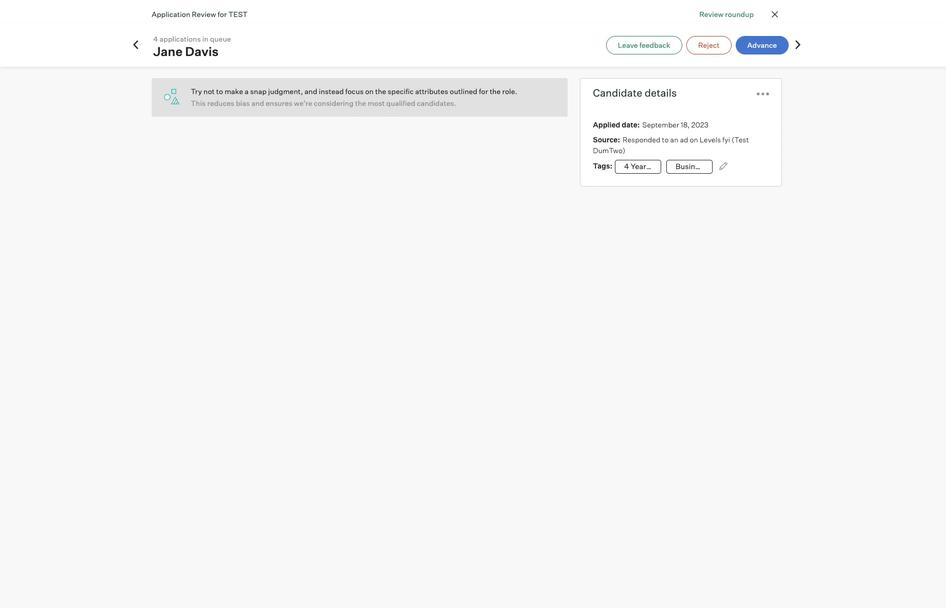 Task type: describe. For each thing, give the bounding box(es) containing it.
1 review from the left
[[699, 10, 724, 19]]

on inside responded to an ad on levels fyi (test dumtwo)
[[690, 135, 698, 144]]

not
[[204, 87, 215, 96]]

this
[[191, 99, 206, 107]]

applied
[[593, 120, 620, 129]]

davis
[[185, 43, 219, 59]]

0 horizontal spatial the
[[355, 99, 366, 107]]

we're
[[294, 99, 312, 107]]

role.
[[502, 87, 517, 96]]

judgment,
[[268, 87, 303, 96]]

qualified
[[386, 99, 415, 107]]

source:
[[593, 135, 620, 144]]

levels
[[700, 135, 721, 144]]

4 applications in queue jane davis
[[153, 34, 231, 59]]

reduces
[[207, 99, 234, 107]]

applied date: september 18, 2023
[[593, 120, 709, 129]]

1 vertical spatial and
[[251, 99, 264, 107]]

applications
[[160, 34, 201, 43]]

dumtwo)
[[593, 146, 625, 155]]

ensures
[[266, 99, 292, 107]]

instead
[[319, 87, 344, 96]]

responded to an ad on levels fyi (test dumtwo)
[[593, 135, 749, 155]]

september
[[642, 120, 679, 129]]

2 horizontal spatial the
[[490, 87, 501, 96]]

review roundup
[[699, 10, 754, 19]]

4
[[153, 34, 158, 43]]

add a candidate tag image
[[719, 162, 728, 170]]

try not to make a snap judgment, and instead focus on the specific attributes outlined for the role. this reduces bias and ensures we're considering the most qualified candidates.
[[191, 87, 517, 107]]

make
[[225, 87, 243, 96]]

review roundup link
[[699, 9, 754, 20]]

try
[[191, 87, 202, 96]]

application
[[152, 10, 190, 19]]

reject button
[[686, 36, 731, 54]]

next image
[[793, 39, 803, 50]]

reject
[[698, 40, 720, 49]]

tags:
[[593, 161, 612, 170]]

close image
[[769, 8, 781, 21]]



Task type: locate. For each thing, give the bounding box(es) containing it.
review left roundup
[[699, 10, 724, 19]]

1 horizontal spatial to
[[662, 135, 669, 144]]

and up we're
[[305, 87, 317, 96]]

advance button
[[736, 36, 789, 54]]

bias
[[236, 99, 250, 107]]

to right not
[[216, 87, 223, 96]]

in
[[202, 34, 208, 43]]

1 vertical spatial to
[[662, 135, 669, 144]]

candidate
[[593, 86, 642, 99]]

fyi
[[722, 135, 730, 144]]

1 vertical spatial for
[[479, 87, 488, 96]]

details
[[645, 86, 677, 99]]

candidates.
[[417, 99, 456, 107]]

advance
[[747, 40, 777, 49]]

and
[[305, 87, 317, 96], [251, 99, 264, 107]]

the down the focus
[[355, 99, 366, 107]]

2023
[[691, 120, 709, 129]]

1 vertical spatial on
[[690, 135, 698, 144]]

the left role.
[[490, 87, 501, 96]]

leave feedback button
[[606, 36, 682, 54]]

roundup
[[725, 10, 754, 19]]

to inside responded to an ad on levels fyi (test dumtwo)
[[662, 135, 669, 144]]

1 horizontal spatial and
[[305, 87, 317, 96]]

previous element
[[131, 39, 141, 51]]

date:
[[622, 120, 640, 129]]

1 horizontal spatial for
[[479, 87, 488, 96]]

0 horizontal spatial to
[[216, 87, 223, 96]]

review up the in
[[192, 10, 216, 19]]

attributes
[[415, 87, 448, 96]]

0 horizontal spatial and
[[251, 99, 264, 107]]

ad
[[680, 135, 688, 144]]

0 vertical spatial and
[[305, 87, 317, 96]]

on up most
[[365, 87, 374, 96]]

on
[[365, 87, 374, 96], [690, 135, 698, 144]]

0 vertical spatial on
[[365, 87, 374, 96]]

0 vertical spatial to
[[216, 87, 223, 96]]

1 horizontal spatial the
[[375, 87, 386, 96]]

0 horizontal spatial review
[[192, 10, 216, 19]]

the up most
[[375, 87, 386, 96]]

0 vertical spatial for
[[218, 10, 227, 19]]

a
[[245, 87, 249, 96]]

for left test
[[218, 10, 227, 19]]

review
[[699, 10, 724, 19], [192, 10, 216, 19]]

previous image
[[131, 39, 141, 50]]

on inside try not to make a snap judgment, and instead focus on the specific attributes outlined for the role. this reduces bias and ensures we're considering the most qualified candidates.
[[365, 87, 374, 96]]

jane
[[153, 43, 183, 59]]

the
[[375, 87, 386, 96], [490, 87, 501, 96], [355, 99, 366, 107]]

feedback
[[639, 40, 670, 49]]

next element
[[793, 39, 803, 51]]

for inside try not to make a snap judgment, and instead focus on the specific attributes outlined for the role. this reduces bias and ensures we're considering the most qualified candidates.
[[479, 87, 488, 96]]

specific
[[388, 87, 414, 96]]

for
[[218, 10, 227, 19], [479, 87, 488, 96]]

leave feedback
[[618, 40, 670, 49]]

snap
[[250, 87, 267, 96]]

test
[[228, 10, 248, 19]]

leave
[[618, 40, 638, 49]]

0 horizontal spatial on
[[365, 87, 374, 96]]

(test
[[732, 135, 749, 144]]

focus
[[345, 87, 364, 96]]

candidate actions element
[[757, 84, 769, 102]]

to
[[216, 87, 223, 96], [662, 135, 669, 144]]

and down the snap
[[251, 99, 264, 107]]

to inside try not to make a snap judgment, and instead focus on the specific attributes outlined for the role. this reduces bias and ensures we're considering the most qualified candidates.
[[216, 87, 223, 96]]

to left an
[[662, 135, 669, 144]]

queue
[[210, 34, 231, 43]]

1 horizontal spatial review
[[699, 10, 724, 19]]

0 horizontal spatial for
[[218, 10, 227, 19]]

an
[[670, 135, 678, 144]]

considering
[[314, 99, 354, 107]]

18,
[[681, 120, 690, 129]]

jane davis link
[[153, 43, 235, 59]]

most
[[368, 99, 385, 107]]

2 review from the left
[[192, 10, 216, 19]]

responded
[[623, 135, 660, 144]]

candidate details
[[593, 86, 677, 99]]

for right 'outlined'
[[479, 87, 488, 96]]

1 horizontal spatial on
[[690, 135, 698, 144]]

application review for test
[[152, 10, 248, 19]]

candidate actions image
[[757, 93, 769, 96]]

outlined
[[450, 87, 477, 96]]

on right ad on the right
[[690, 135, 698, 144]]



Task type: vqa. For each thing, say whether or not it's contained in the screenshot.
experience
no



